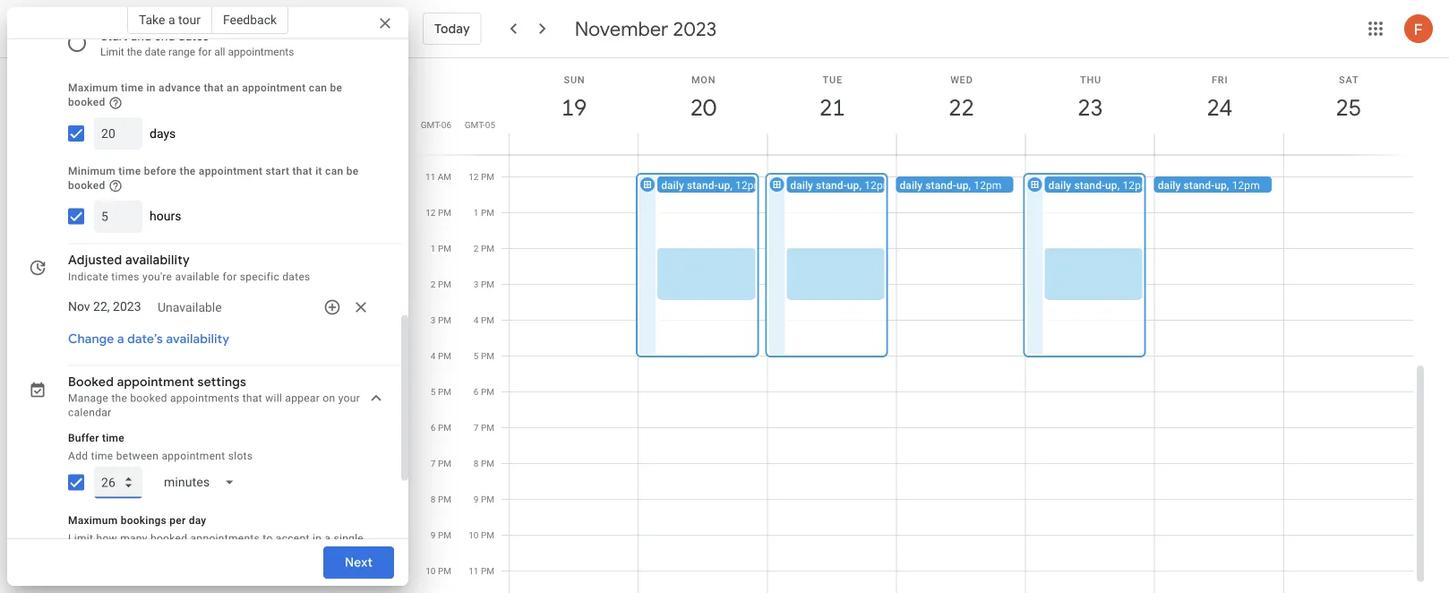 Task type: locate. For each thing, give the bounding box(es) containing it.
tue 21
[[819, 74, 844, 122]]

booked up the 'buffer time add time between appointment slots'
[[130, 392, 167, 405]]

time right buffer
[[102, 432, 124, 444]]

a inside change a date's availability button
[[117, 331, 124, 347]]

appointment inside booked appointment settings manage the booked appointments that will appear on your calendar
[[117, 374, 194, 390]]

maximum inside maximum bookings per day limit how many booked appointments to accept in a single day
[[68, 514, 118, 527]]

3 stand- from the left
[[926, 179, 957, 192]]

that left will
[[243, 392, 262, 405]]

0 vertical spatial 9 pm
[[474, 494, 495, 505]]

0 vertical spatial 3
[[474, 279, 479, 290]]

0 horizontal spatial 11
[[426, 172, 436, 182]]

mon 20
[[690, 74, 716, 122]]

0 vertical spatial 8
[[474, 458, 479, 469]]

12
[[469, 172, 479, 182], [426, 207, 436, 218]]

appointment left slots
[[162, 450, 225, 462]]

limit left how
[[68, 532, 93, 544]]

time left advance
[[121, 82, 144, 94]]

1 vertical spatial 9
[[431, 530, 436, 541]]

0 vertical spatial availability
[[125, 252, 190, 269]]

sat
[[1340, 74, 1360, 85]]

20
[[690, 93, 715, 122]]

1 vertical spatial maximum
[[68, 514, 118, 527]]

11
[[426, 172, 436, 182], [469, 566, 479, 577]]

that inside booked appointment settings manage the booked appointments that will appear on your calendar
[[243, 392, 262, 405]]

1 horizontal spatial 8 pm
[[474, 458, 495, 469]]

appointment right the an
[[242, 82, 306, 94]]

2 daily from the left
[[791, 179, 814, 192]]

0 vertical spatial for
[[198, 46, 212, 58]]

wed 22
[[948, 74, 974, 122]]

for inside "start and end dates limit the date range for all appointments"
[[198, 46, 212, 58]]

time for maximum
[[121, 82, 144, 94]]

9 up 11 pm
[[474, 494, 479, 505]]

None field
[[150, 467, 249, 499]]

appointment
[[242, 82, 306, 94], [199, 165, 263, 177], [117, 374, 194, 390], [162, 450, 225, 462]]

grid
[[416, 58, 1428, 593]]

day
[[189, 514, 207, 527], [68, 546, 86, 559]]

am
[[438, 172, 452, 182]]

feedback button
[[212, 5, 289, 34]]

0 vertical spatial maximum
[[68, 82, 118, 94]]

9 right single at the bottom of the page
[[431, 530, 436, 541]]

0 horizontal spatial 5
[[431, 387, 436, 397]]

limit down start on the left top
[[100, 46, 124, 58]]

up down friday, november 24 element
[[1215, 179, 1227, 192]]

1 vertical spatial 2
[[431, 279, 436, 290]]

4 pm
[[474, 315, 495, 326], [431, 351, 452, 362]]

next button
[[323, 541, 394, 584]]

for inside adjusted availability indicate times you're available for specific dates
[[223, 270, 237, 283]]

take a tour button
[[127, 5, 212, 34]]

1 down the gmt-05
[[474, 207, 479, 218]]

dates down tour
[[178, 28, 209, 43]]

be
[[330, 82, 343, 94], [347, 165, 359, 177]]

1
[[474, 207, 479, 218], [431, 243, 436, 254]]

1 vertical spatial be
[[347, 165, 359, 177]]

appointment left start
[[199, 165, 263, 177]]

daily
[[661, 179, 684, 192], [791, 179, 814, 192], [900, 179, 923, 192], [1049, 179, 1072, 192], [1158, 179, 1181, 192]]

1 vertical spatial day
[[68, 546, 86, 559]]

time inside maximum time in advance that an appointment can be booked
[[121, 82, 144, 94]]

0 horizontal spatial that
[[204, 82, 224, 94]]

booked up 'maximum days in advance that an appointment can be booked' 'number field'
[[68, 96, 105, 108]]

0 horizontal spatial in
[[146, 82, 156, 94]]

0 horizontal spatial 6
[[431, 422, 436, 433]]

today button
[[423, 7, 482, 50]]

add
[[68, 450, 88, 462]]

monday, november 20 element
[[683, 87, 724, 128]]

1 horizontal spatial 10 pm
[[469, 530, 495, 541]]

how
[[96, 532, 117, 544]]

1 vertical spatial 5
[[431, 387, 436, 397]]

in right accept
[[313, 532, 322, 544]]

0 vertical spatial day
[[189, 514, 207, 527]]

appointments
[[228, 46, 294, 58], [170, 392, 240, 405], [190, 532, 260, 544]]

7
[[474, 422, 479, 433], [431, 458, 436, 469]]

0 vertical spatial 5
[[474, 351, 479, 362]]

, down friday, november 24 element
[[1227, 179, 1230, 192]]

4 , from the left
[[1118, 179, 1120, 192]]

time for buffer
[[102, 432, 124, 444]]

that left the an
[[204, 82, 224, 94]]

3 , from the left
[[969, 179, 972, 192]]

1 vertical spatial 2 pm
[[431, 279, 452, 290]]

, down 21 column header
[[860, 179, 862, 192]]

0 vertical spatial in
[[146, 82, 156, 94]]

0 vertical spatial that
[[204, 82, 224, 94]]

daily stand-up , 12pm down 24
[[1158, 179, 1261, 192]]

daily stand-up , 12pm down thursday, november 23 element at the top right of page
[[1049, 179, 1151, 192]]

date
[[145, 46, 166, 58]]

limit inside "start and end dates limit the date range for all appointments"
[[100, 46, 124, 58]]

0 vertical spatial 9
[[474, 494, 479, 505]]

up down tuesday, november 21 'element' at the right top of the page
[[847, 179, 860, 192]]

for left specific
[[223, 270, 237, 283]]

in left advance
[[146, 82, 156, 94]]

10 left 11 pm
[[426, 566, 436, 577]]

booked down minimum
[[68, 179, 105, 192]]

0 vertical spatial 10 pm
[[469, 530, 495, 541]]

0 horizontal spatial 1
[[431, 243, 436, 254]]

availability inside adjusted availability indicate times you're available for specific dates
[[125, 252, 190, 269]]

settings
[[198, 374, 247, 390]]

1 vertical spatial 10 pm
[[426, 566, 452, 577]]

tour
[[178, 12, 201, 27]]

1 vertical spatial a
[[117, 331, 124, 347]]

gmt- right 06
[[465, 119, 485, 130]]

2 vertical spatial the
[[111, 392, 127, 405]]

, down wednesday, november 22 element
[[969, 179, 972, 192]]

25
[[1335, 93, 1361, 122]]

1 horizontal spatial 9 pm
[[474, 494, 495, 505]]

3 daily from the left
[[900, 179, 923, 192]]

8
[[474, 458, 479, 469], [431, 494, 436, 505]]

be inside maximum time in advance that an appointment can be booked
[[330, 82, 343, 94]]

the right before
[[180, 165, 196, 177]]

available
[[175, 270, 220, 283]]

0 vertical spatial 3 pm
[[474, 279, 495, 290]]

dates right specific
[[282, 270, 311, 283]]

maximum for maximum time in advance that an appointment can be booked
[[68, 82, 118, 94]]

0 vertical spatial be
[[330, 82, 343, 94]]

1 vertical spatial in
[[313, 532, 322, 544]]

dates inside adjusted availability indicate times you're available for specific dates
[[282, 270, 311, 283]]

next
[[345, 555, 373, 571]]

1 vertical spatial that
[[293, 165, 313, 177]]

the inside minimum time before the appointment start that it can be booked
[[180, 165, 196, 177]]

all
[[214, 46, 225, 58]]

stand- down 22
[[926, 179, 957, 192]]

limit inside maximum bookings per day limit how many booked appointments to accept in a single day
[[68, 532, 93, 544]]

1 horizontal spatial a
[[168, 12, 175, 27]]

gmt-05
[[465, 119, 496, 130]]

tuesday, november 21 element
[[812, 87, 853, 128]]

1 horizontal spatial gmt-
[[465, 119, 485, 130]]

start
[[266, 165, 290, 177]]

stand- down 24
[[1184, 179, 1215, 192]]

daily stand-up , 12pm down 22
[[900, 179, 1002, 192]]

1 horizontal spatial 3
[[474, 279, 479, 290]]

2 maximum from the top
[[68, 514, 118, 527]]

a for change
[[117, 331, 124, 347]]

0 horizontal spatial a
[[117, 331, 124, 347]]

appointment inside maximum time in advance that an appointment can be booked
[[242, 82, 306, 94]]

daily stand-up , 12pm down tuesday, november 21 'element' at the right top of the page
[[791, 179, 893, 192]]

,
[[731, 179, 733, 192], [860, 179, 862, 192], [969, 179, 972, 192], [1118, 179, 1120, 192], [1227, 179, 1230, 192]]

12 pm down 11 am
[[426, 207, 452, 218]]

booked
[[68, 96, 105, 108], [68, 179, 105, 192], [130, 392, 167, 405], [150, 532, 188, 544]]

to
[[263, 532, 273, 544]]

fri
[[1212, 74, 1229, 85]]

2 horizontal spatial that
[[293, 165, 313, 177]]

1 vertical spatial dates
[[282, 270, 311, 283]]

appear
[[285, 392, 320, 405]]

thu
[[1081, 74, 1102, 85]]

12 right am
[[469, 172, 479, 182]]

time inside minimum time before the appointment start that it can be booked
[[118, 165, 141, 177]]

adjusted
[[68, 252, 122, 269]]

a left the date's on the bottom left
[[117, 331, 124, 347]]

11 pm
[[469, 566, 495, 577]]

maximum up how
[[68, 514, 118, 527]]

stand- down 20
[[687, 179, 718, 192]]

0 vertical spatial 4
[[474, 315, 479, 326]]

up down wednesday, november 22 element
[[957, 179, 969, 192]]

many
[[120, 532, 148, 544]]

21 column header
[[767, 58, 897, 155]]

06
[[442, 119, 452, 130]]

mon
[[692, 74, 716, 85]]

maximum time in advance that an appointment can be booked
[[68, 82, 343, 108]]

2 vertical spatial a
[[325, 532, 331, 544]]

thu 23
[[1077, 74, 1103, 122]]

12 pm
[[469, 172, 495, 182], [426, 207, 452, 218]]

in
[[146, 82, 156, 94], [313, 532, 322, 544]]

in inside maximum time in advance that an appointment can be booked
[[146, 82, 156, 94]]

9
[[474, 494, 479, 505], [431, 530, 436, 541]]

dates inside "start and end dates limit the date range for all appointments"
[[178, 28, 209, 43]]

gmt- left the gmt-05
[[421, 119, 442, 130]]

up down thursday, november 23 element at the top right of page
[[1106, 179, 1118, 192]]

1 horizontal spatial 1 pm
[[474, 207, 495, 218]]

0 vertical spatial 5 pm
[[474, 351, 495, 362]]

0 horizontal spatial for
[[198, 46, 212, 58]]

in inside maximum bookings per day limit how many booked appointments to accept in a single day
[[313, 532, 322, 544]]

0 vertical spatial 7
[[474, 422, 479, 433]]

1 horizontal spatial 1
[[474, 207, 479, 218]]

11 for 11 pm
[[469, 566, 479, 577]]

that left it
[[293, 165, 313, 177]]

grid containing 19
[[416, 58, 1428, 593]]

friday, november 24 element
[[1200, 87, 1241, 128]]

3
[[474, 279, 479, 290], [431, 315, 436, 326]]

5
[[474, 351, 479, 362], [431, 387, 436, 397]]

can up it
[[309, 82, 327, 94]]

0 vertical spatial 2 pm
[[474, 243, 495, 254]]

the right manage
[[111, 392, 127, 405]]

1 pm down 11 am
[[431, 243, 452, 254]]

stand-
[[687, 179, 718, 192], [816, 179, 847, 192], [926, 179, 957, 192], [1075, 179, 1106, 192], [1184, 179, 1215, 192]]

a up the end
[[168, 12, 175, 27]]

1 maximum from the top
[[68, 82, 118, 94]]

2
[[474, 243, 479, 254], [431, 279, 436, 290]]

daily stand-up , 12pm down monday, november 20 element
[[661, 179, 764, 192]]

availability down the unavailable at the bottom left of the page
[[166, 331, 230, 347]]

that
[[204, 82, 224, 94], [293, 165, 313, 177], [243, 392, 262, 405]]

per
[[170, 514, 186, 527]]

an
[[227, 82, 239, 94]]

1 horizontal spatial dates
[[282, 270, 311, 283]]

1 vertical spatial 4
[[431, 351, 436, 362]]

and
[[130, 28, 151, 43]]

20 column header
[[638, 58, 768, 155]]

0 vertical spatial appointments
[[228, 46, 294, 58]]

dates
[[178, 28, 209, 43], [282, 270, 311, 283]]

appointments inside "start and end dates limit the date range for all appointments"
[[228, 46, 294, 58]]

0 vertical spatial 4 pm
[[474, 315, 495, 326]]

, down 20 column header
[[731, 179, 733, 192]]

Maximum days in advance that an appointment can be booked number field
[[101, 117, 135, 149]]

1 vertical spatial for
[[223, 270, 237, 283]]

1 vertical spatial 4 pm
[[431, 351, 452, 362]]

1 gmt- from the left
[[421, 119, 442, 130]]

booked inside minimum time before the appointment start that it can be booked
[[68, 179, 105, 192]]

time
[[121, 82, 144, 94], [118, 165, 141, 177], [102, 432, 124, 444], [91, 450, 113, 462]]

the down and
[[127, 46, 142, 58]]

availability up you're
[[125, 252, 190, 269]]

4 daily stand-up , 12pm from the left
[[1049, 179, 1151, 192]]

1 vertical spatial 8
[[431, 494, 436, 505]]

appointment inside minimum time before the appointment start that it can be booked
[[199, 165, 263, 177]]

5 pm
[[474, 351, 495, 362], [431, 387, 452, 397]]

0 vertical spatial the
[[127, 46, 142, 58]]

0 horizontal spatial 4
[[431, 351, 436, 362]]

19
[[560, 93, 586, 122]]

stand- down 21
[[816, 179, 847, 192]]

for left 'all'
[[198, 46, 212, 58]]

time left before
[[118, 165, 141, 177]]

minimum time before the appointment start that it can be booked
[[68, 165, 359, 192]]

daily stand-up , 12pm
[[661, 179, 764, 192], [791, 179, 893, 192], [900, 179, 1002, 192], [1049, 179, 1151, 192], [1158, 179, 1261, 192]]

a inside take a tour button
[[168, 12, 175, 27]]

2 vertical spatial appointments
[[190, 532, 260, 544]]

2 , from the left
[[860, 179, 862, 192]]

0 horizontal spatial 12 pm
[[426, 207, 452, 218]]

maximum up 'maximum days in advance that an appointment can be booked' 'number field'
[[68, 82, 118, 94]]

limit
[[100, 46, 124, 58], [68, 532, 93, 544]]

12 pm right am
[[469, 172, 495, 182]]

10 pm left 11 pm
[[426, 566, 452, 577]]

booked down "per"
[[150, 532, 188, 544]]

booked inside booked appointment settings manage the booked appointments that will appear on your calendar
[[130, 392, 167, 405]]

appointments down settings
[[170, 392, 240, 405]]

1 pm down the gmt-05
[[474, 207, 495, 218]]

1 horizontal spatial for
[[223, 270, 237, 283]]

take
[[139, 12, 165, 27]]

appointment down change a date's availability button
[[117, 374, 194, 390]]

1 horizontal spatial that
[[243, 392, 262, 405]]

maximum inside maximum time in advance that an appointment can be booked
[[68, 82, 118, 94]]

1 vertical spatial 1
[[431, 243, 436, 254]]

1 vertical spatial 8 pm
[[431, 494, 452, 505]]

9 pm
[[474, 494, 495, 505], [431, 530, 452, 541]]

1 vertical spatial can
[[325, 165, 344, 177]]

stand- down 23 on the top of page
[[1075, 179, 1106, 192]]

pm
[[481, 172, 495, 182], [438, 207, 452, 218], [481, 207, 495, 218], [438, 243, 452, 254], [481, 243, 495, 254], [438, 279, 452, 290], [481, 279, 495, 290], [438, 315, 452, 326], [481, 315, 495, 326], [438, 351, 452, 362], [481, 351, 495, 362], [438, 387, 452, 397], [481, 387, 495, 397], [438, 422, 452, 433], [481, 422, 495, 433], [438, 458, 452, 469], [481, 458, 495, 469], [438, 494, 452, 505], [481, 494, 495, 505], [438, 530, 452, 541], [481, 530, 495, 541], [438, 566, 452, 577], [481, 566, 495, 577]]

1 vertical spatial 11
[[469, 566, 479, 577]]

4 stand- from the left
[[1075, 179, 1106, 192]]

sunday, november 19 element
[[554, 87, 595, 128]]

1 down 11 am
[[431, 243, 436, 254]]

0 vertical spatial 12 pm
[[469, 172, 495, 182]]

22 column header
[[896, 58, 1026, 155]]

0 horizontal spatial 9 pm
[[431, 530, 452, 541]]

10 up 11 pm
[[469, 530, 479, 541]]

2 pm
[[474, 243, 495, 254], [431, 279, 452, 290]]

that inside maximum time in advance that an appointment can be booked
[[204, 82, 224, 94]]

1 horizontal spatial 5
[[474, 351, 479, 362]]

appointments left to
[[190, 532, 260, 544]]

10 pm up 11 pm
[[469, 530, 495, 541]]

can right it
[[325, 165, 344, 177]]

time for minimum
[[118, 165, 141, 177]]

1 horizontal spatial 4 pm
[[474, 315, 495, 326]]

1 vertical spatial 12 pm
[[426, 207, 452, 218]]

a left single at the bottom of the page
[[325, 532, 331, 544]]

1 stand- from the left
[[687, 179, 718, 192]]

1 vertical spatial limit
[[68, 532, 93, 544]]

1 horizontal spatial 7
[[474, 422, 479, 433]]

appointments down "feedback" button
[[228, 46, 294, 58]]

0 horizontal spatial gmt-
[[421, 119, 442, 130]]

2 gmt- from the left
[[465, 119, 485, 130]]

0 horizontal spatial 7 pm
[[431, 458, 452, 469]]

0 horizontal spatial 4 pm
[[431, 351, 452, 362]]

booked appointment settings manage the booked appointments that will appear on your calendar
[[68, 374, 360, 419]]

1 vertical spatial 5 pm
[[431, 387, 452, 397]]

availability inside button
[[166, 331, 230, 347]]

2 horizontal spatial a
[[325, 532, 331, 544]]

date's
[[127, 331, 163, 347]]

0 vertical spatial dates
[[178, 28, 209, 43]]

4
[[474, 315, 479, 326], [431, 351, 436, 362]]

6
[[474, 387, 479, 397], [431, 422, 436, 433]]

12 down 11 am
[[426, 207, 436, 218]]

1 vertical spatial 6
[[431, 422, 436, 433]]

1 vertical spatial availability
[[166, 331, 230, 347]]

10
[[469, 530, 479, 541], [426, 566, 436, 577]]

7 pm
[[474, 422, 495, 433], [431, 458, 452, 469]]

1 horizontal spatial 12
[[469, 172, 479, 182]]

buffer time add time between appointment slots
[[68, 432, 253, 462]]

, down 23 column header
[[1118, 179, 1120, 192]]

0 vertical spatial can
[[309, 82, 327, 94]]

up down monday, november 20 element
[[718, 179, 731, 192]]



Task type: vqa. For each thing, say whether or not it's contained in the screenshot.


Task type: describe. For each thing, give the bounding box(es) containing it.
0 horizontal spatial 5 pm
[[431, 387, 452, 397]]

time right the add
[[91, 450, 113, 462]]

5 up from the left
[[1215, 179, 1227, 192]]

5 , from the left
[[1227, 179, 1230, 192]]

the inside "start and end dates limit the date range for all appointments"
[[127, 46, 142, 58]]

22
[[948, 93, 974, 122]]

fri 24
[[1206, 74, 1232, 122]]

1 daily from the left
[[661, 179, 684, 192]]

appointment inside the 'buffer time add time between appointment slots'
[[162, 450, 225, 462]]

accept
[[276, 532, 310, 544]]

a inside maximum bookings per day limit how many booked appointments to accept in a single day
[[325, 532, 331, 544]]

1 horizontal spatial 8
[[474, 458, 479, 469]]

between
[[116, 450, 159, 462]]

1 vertical spatial 3
[[431, 315, 436, 326]]

0 horizontal spatial 8 pm
[[431, 494, 452, 505]]

appointments inside maximum bookings per day limit how many booked appointments to accept in a single day
[[190, 532, 260, 544]]

days
[[150, 126, 176, 141]]

can inside maximum time in advance that an appointment can be booked
[[309, 82, 327, 94]]

0 vertical spatial 8 pm
[[474, 458, 495, 469]]

maximum bookings per day limit how many booked appointments to accept in a single day
[[68, 514, 364, 559]]

0 horizontal spatial 10
[[426, 566, 436, 577]]

limit for start
[[100, 46, 124, 58]]

19 column header
[[509, 58, 639, 155]]

24
[[1206, 93, 1232, 122]]

0 horizontal spatial 7
[[431, 458, 436, 469]]

1 horizontal spatial 9
[[474, 494, 479, 505]]

hours
[[150, 209, 181, 224]]

1 up from the left
[[718, 179, 731, 192]]

3 12pm from the left
[[974, 179, 1002, 192]]

23
[[1077, 93, 1103, 122]]

4 daily from the left
[[1049, 179, 1072, 192]]

maximum for maximum bookings per day limit how many booked appointments to accept in a single day
[[68, 514, 118, 527]]

4 up from the left
[[1106, 179, 1118, 192]]

1 vertical spatial 1 pm
[[431, 243, 452, 254]]

times
[[111, 270, 140, 283]]

unavailable
[[158, 300, 222, 314]]

you're
[[142, 270, 172, 283]]

1 , from the left
[[731, 179, 733, 192]]

0 horizontal spatial 6 pm
[[431, 422, 452, 433]]

start and end dates limit the date range for all appointments
[[100, 28, 294, 58]]

appointments inside booked appointment settings manage the booked appointments that will appear on your calendar
[[170, 392, 240, 405]]

booked inside maximum time in advance that an appointment can be booked
[[68, 96, 105, 108]]

Date text field
[[68, 296, 142, 318]]

5 daily stand-up , 12pm from the left
[[1158, 179, 1261, 192]]

limit for maximum
[[68, 532, 93, 544]]

slots
[[228, 450, 253, 462]]

2023
[[673, 16, 717, 41]]

2 stand- from the left
[[816, 179, 847, 192]]

buffer
[[68, 432, 99, 444]]

tue
[[823, 74, 843, 85]]

05
[[485, 119, 496, 130]]

calendar
[[68, 407, 112, 419]]

booked
[[68, 374, 114, 390]]

0 vertical spatial 7 pm
[[474, 422, 495, 433]]

0 horizontal spatial 10 pm
[[426, 566, 452, 577]]

5 daily from the left
[[1158, 179, 1181, 192]]

gmt-06
[[421, 119, 452, 130]]

11 for 11 am
[[426, 172, 436, 182]]

minimum
[[68, 165, 116, 177]]

booked inside maximum bookings per day limit how many booked appointments to accept in a single day
[[150, 532, 188, 544]]

1 horizontal spatial day
[[189, 514, 207, 527]]

0 horizontal spatial 2
[[431, 279, 436, 290]]

24 column header
[[1155, 58, 1285, 155]]

specific
[[240, 270, 280, 283]]

manage
[[68, 392, 108, 405]]

thursday, november 23 element
[[1070, 87, 1112, 128]]

1 horizontal spatial 6 pm
[[474, 387, 495, 397]]

11 am
[[426, 172, 452, 182]]

your
[[338, 392, 360, 405]]

wed
[[951, 74, 974, 85]]

0 vertical spatial 1 pm
[[474, 207, 495, 218]]

saturday, november 25 element
[[1329, 87, 1370, 128]]

the inside booked appointment settings manage the booked appointments that will appear on your calendar
[[111, 392, 127, 405]]

1 vertical spatial 9 pm
[[431, 530, 452, 541]]

3 up from the left
[[957, 179, 969, 192]]

start
[[100, 28, 127, 43]]

single
[[334, 532, 364, 544]]

before
[[144, 165, 177, 177]]

0 horizontal spatial 2 pm
[[431, 279, 452, 290]]

range
[[169, 46, 195, 58]]

23 column header
[[1026, 58, 1156, 155]]

4 12pm from the left
[[1123, 179, 1151, 192]]

today
[[435, 21, 470, 37]]

2 up from the left
[[847, 179, 860, 192]]

change a date's availability button
[[61, 323, 237, 355]]

5 12pm from the left
[[1233, 179, 1261, 192]]

indicate
[[68, 270, 108, 283]]

1 vertical spatial 7 pm
[[431, 458, 452, 469]]

bookings
[[121, 514, 167, 527]]

Minimum amount of hours before the start of the appointment that it can be booked number field
[[101, 200, 135, 233]]

sun
[[564, 74, 586, 85]]

1 horizontal spatial 2 pm
[[474, 243, 495, 254]]

will
[[265, 392, 282, 405]]

feedback
[[223, 12, 277, 27]]

25 column header
[[1284, 58, 1414, 155]]

sun 19
[[560, 74, 586, 122]]

Buffer time number field
[[101, 467, 135, 499]]

end
[[154, 28, 175, 43]]

change
[[68, 331, 114, 347]]

wednesday, november 22 element
[[941, 87, 983, 128]]

gmt- for 05
[[465, 119, 485, 130]]

3 daily stand-up , 12pm from the left
[[900, 179, 1002, 192]]

1 horizontal spatial 10
[[469, 530, 479, 541]]

1 horizontal spatial 12 pm
[[469, 172, 495, 182]]

1 horizontal spatial 6
[[474, 387, 479, 397]]

november 2023
[[575, 16, 717, 41]]

1 daily stand-up , 12pm from the left
[[661, 179, 764, 192]]

a for take
[[168, 12, 175, 27]]

0 horizontal spatial 3 pm
[[431, 315, 452, 326]]

2 12pm from the left
[[865, 179, 893, 192]]

take a tour
[[139, 12, 201, 27]]

0 horizontal spatial 9
[[431, 530, 436, 541]]

1 12pm from the left
[[736, 179, 764, 192]]

advance
[[159, 82, 201, 94]]

change a date's availability
[[68, 331, 230, 347]]

0 horizontal spatial 8
[[431, 494, 436, 505]]

1 horizontal spatial 5 pm
[[474, 351, 495, 362]]

adjusted availability indicate times you're available for specific dates
[[68, 252, 311, 283]]

november
[[575, 16, 669, 41]]

can inside minimum time before the appointment start that it can be booked
[[325, 165, 344, 177]]

it
[[316, 165, 322, 177]]

2 daily stand-up , 12pm from the left
[[791, 179, 893, 192]]

0 vertical spatial 2
[[474, 243, 479, 254]]

on
[[323, 392, 336, 405]]

be inside minimum time before the appointment start that it can be booked
[[347, 165, 359, 177]]

21
[[819, 93, 844, 122]]

gmt- for 06
[[421, 119, 442, 130]]

sat 25
[[1335, 74, 1361, 122]]

1 horizontal spatial 3 pm
[[474, 279, 495, 290]]

1 horizontal spatial 4
[[474, 315, 479, 326]]

1 vertical spatial 12
[[426, 207, 436, 218]]

5 stand- from the left
[[1184, 179, 1215, 192]]

that inside minimum time before the appointment start that it can be booked
[[293, 165, 313, 177]]



